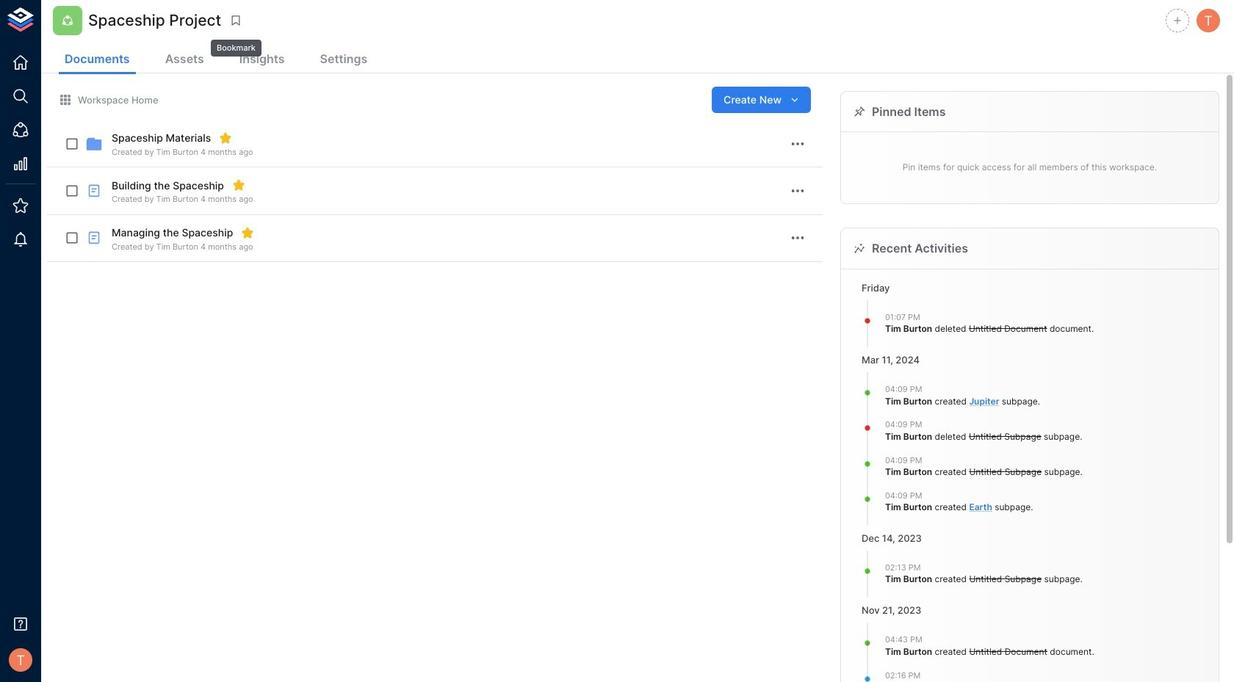 Task type: locate. For each thing, give the bounding box(es) containing it.
remove favorite image
[[219, 132, 232, 145], [232, 179, 245, 192], [241, 226, 254, 239]]

tooltip
[[209, 29, 263, 58]]

0 vertical spatial remove favorite image
[[219, 132, 232, 145]]



Task type: vqa. For each thing, say whether or not it's contained in the screenshot.
Bookmark image
yes



Task type: describe. For each thing, give the bounding box(es) containing it.
bookmark image
[[230, 14, 243, 27]]

1 vertical spatial remove favorite image
[[232, 179, 245, 192]]

2 vertical spatial remove favorite image
[[241, 226, 254, 239]]



